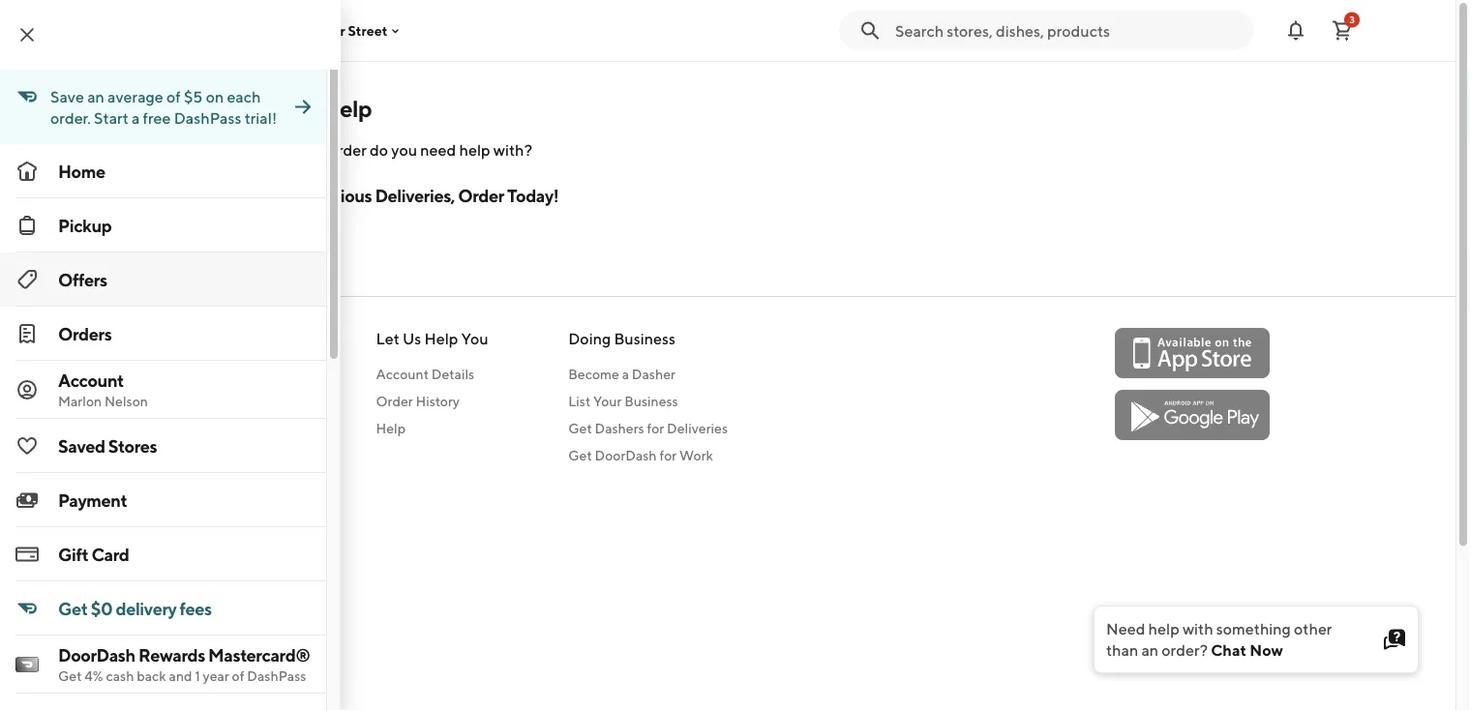 Task type: describe. For each thing, give the bounding box(es) containing it.
each
[[227, 88, 261, 106]]

1 vertical spatial help
[[424, 330, 458, 348]]

order.
[[50, 109, 91, 127]]

no
[[279, 185, 302, 206]]

which
[[279, 141, 326, 159]]

blog
[[263, 475, 292, 491]]

dasher central link
[[186, 609, 296, 628]]

average
[[107, 88, 163, 106]]

let
[[376, 330, 399, 348]]

cash
[[106, 668, 134, 684]]

gift cards
[[186, 529, 249, 545]]

save an average of $5 on each order. start a free dashpass trial! status
[[0, 70, 291, 144]]

promotions link
[[186, 582, 296, 601]]

pickup
[[58, 215, 112, 236]]

a inside save an average of $5 on each order. start a free dashpass trial!
[[132, 109, 140, 127]]

gift card link
[[0, 527, 326, 582]]

0 vertical spatial help
[[459, 141, 490, 159]]

get for get help
[[279, 94, 318, 122]]

doing
[[568, 330, 611, 348]]

get for get doordash for work
[[568, 448, 592, 464]]

free
[[143, 109, 171, 127]]

with
[[1183, 620, 1213, 638]]

payment link
[[0, 473, 326, 527]]

3 button
[[1323, 11, 1362, 50]]

orders
[[58, 323, 112, 344]]

list
[[568, 394, 591, 410]]

today!
[[507, 185, 559, 206]]

for for doordash
[[659, 448, 677, 464]]

help inside need help with something other than an order?
[[1148, 620, 1179, 638]]

payment
[[58, 490, 127, 510]]

0 vertical spatial order
[[458, 185, 504, 206]]

account details
[[376, 367, 474, 382]]

card
[[91, 544, 129, 565]]

water street button
[[306, 23, 403, 38]]

with?
[[493, 141, 532, 159]]

history
[[416, 394, 460, 410]]

dasher central
[[186, 610, 278, 626]]

engineering
[[186, 475, 261, 491]]

central
[[232, 610, 278, 626]]

account for account details
[[376, 367, 429, 382]]

you
[[391, 141, 417, 159]]

stores
[[108, 435, 157, 456]]

an inside save an average of $5 on each order. start a free dashpass trial!
[[87, 88, 104, 106]]

work
[[679, 448, 713, 464]]

$0
[[91, 598, 113, 619]]

deliveries
[[667, 421, 728, 437]]

get dashers for deliveries link
[[568, 419, 728, 439]]

list your business
[[568, 394, 678, 410]]

of inside save an average of $5 on each order. start a free dashpass trial!
[[166, 88, 181, 106]]

your
[[593, 394, 622, 410]]

get $0 delivery fees
[[58, 598, 212, 619]]

an inside need help with something other than an order?
[[1141, 641, 1158, 660]]

1 horizontal spatial dasher
[[632, 367, 675, 382]]

0 vertical spatial business
[[614, 330, 675, 348]]

need help with something other than an order?
[[1106, 620, 1332, 660]]

saved stores
[[58, 435, 157, 456]]

get inside doordash rewards mastercard® get 4% cash back and 1 year of dashpass
[[58, 668, 82, 684]]

nelson
[[104, 393, 148, 409]]

4%
[[84, 668, 103, 684]]

you
[[461, 330, 488, 348]]

marlon
[[58, 393, 102, 409]]

dashpass for average
[[174, 109, 241, 127]]

account details link
[[376, 365, 488, 384]]

dashers
[[595, 421, 644, 437]]

home
[[58, 161, 105, 181]]

save an average of $5 on each order. start a free dashpass trial!
[[50, 88, 277, 127]]

investors link
[[186, 419, 296, 439]]

linkedin
[[186, 637, 240, 653]]

offers link
[[0, 253, 326, 307]]

become
[[568, 367, 619, 382]]

help link
[[376, 419, 488, 439]]

pickup link
[[0, 198, 326, 253]]

fees
[[180, 598, 212, 619]]

than
[[1106, 641, 1138, 660]]

on
[[206, 88, 224, 106]]

need
[[1106, 620, 1145, 638]]



Task type: vqa. For each thing, say whether or not it's contained in the screenshot.
the bottom Items
no



Task type: locate. For each thing, give the bounding box(es) containing it.
dasher
[[632, 367, 675, 382], [186, 610, 229, 626]]

1 horizontal spatial gift
[[186, 529, 210, 545]]

0 horizontal spatial doordash
[[58, 645, 135, 665]]

0 horizontal spatial account
[[58, 370, 124, 390]]

1 horizontal spatial help
[[376, 421, 406, 437]]

previous
[[305, 185, 372, 206]]

2 vertical spatial help
[[376, 421, 406, 437]]

start
[[94, 109, 128, 127]]

0 horizontal spatial an
[[87, 88, 104, 106]]

0 vertical spatial doordash
[[595, 448, 657, 464]]

dashpass for mastercard®
[[247, 668, 306, 684]]

get
[[279, 94, 318, 122], [568, 421, 592, 437], [568, 448, 592, 464], [58, 598, 88, 619], [58, 668, 82, 684]]

0 horizontal spatial of
[[166, 88, 181, 106]]

doordash
[[595, 448, 657, 464], [58, 645, 135, 665]]

order history
[[376, 394, 460, 410]]

help
[[322, 94, 372, 122], [424, 330, 458, 348], [376, 421, 406, 437]]

trial!
[[244, 109, 277, 127]]

1 vertical spatial doordash
[[58, 645, 135, 665]]

get for get $0 delivery fees
[[58, 598, 88, 619]]

gift left cards
[[186, 529, 210, 545]]

help inside "link"
[[376, 421, 406, 437]]

gift for gift cards
[[186, 529, 210, 545]]

accessibility
[[186, 692, 263, 708]]

doordash inside get doordash for work link
[[595, 448, 657, 464]]

help up order?
[[1148, 620, 1179, 638]]

account for account marlon nelson
[[58, 370, 124, 390]]

1 horizontal spatial help
[[1148, 620, 1179, 638]]

deliveries,
[[375, 185, 455, 206]]

do
[[370, 141, 388, 159]]

let us help you
[[376, 330, 488, 348]]

dasher up "list your business" link
[[632, 367, 675, 382]]

chat
[[1211, 641, 1246, 660]]

1 horizontal spatial dashpass
[[247, 668, 306, 684]]

us
[[403, 330, 421, 348]]

5 items, open order cart image
[[1331, 19, 1354, 42]]

3
[[1349, 14, 1355, 25]]

no previous deliveries, order today!
[[279, 185, 559, 206]]

of right year
[[232, 668, 244, 684]]

order
[[329, 141, 367, 159]]

for left work
[[659, 448, 677, 464]]

accessibility link
[[186, 690, 296, 710]]

back
[[137, 668, 166, 684]]

1 vertical spatial business
[[624, 394, 678, 410]]

help up order
[[322, 94, 372, 122]]

0 horizontal spatial gift
[[58, 544, 88, 565]]

1 vertical spatial for
[[659, 448, 677, 464]]

account up marlon
[[58, 370, 124, 390]]

0 horizontal spatial dasher
[[186, 610, 229, 626]]

business
[[614, 330, 675, 348], [624, 394, 678, 410]]

gift left card
[[58, 544, 88, 565]]

need
[[420, 141, 456, 159]]

for down "list your business" link
[[647, 421, 664, 437]]

get help
[[279, 94, 372, 122]]

save an average of $5 on each order. start a free dashpass trial! link
[[0, 70, 326, 144]]

2 horizontal spatial help
[[424, 330, 458, 348]]

saved stores link
[[0, 419, 326, 473]]

become a dasher
[[568, 367, 675, 382]]

rewards
[[138, 645, 205, 665]]

$5
[[184, 88, 203, 106]]

water
[[306, 23, 345, 38]]

order inside order history "link"
[[376, 394, 413, 410]]

1
[[195, 668, 200, 684]]

order down account details
[[376, 394, 413, 410]]

an right 'than'
[[1141, 641, 1158, 660]]

dashpass
[[174, 109, 241, 127], [247, 668, 306, 684]]

0 vertical spatial help
[[322, 94, 372, 122]]

dashpass inside doordash rewards mastercard® get 4% cash back and 1 year of dashpass
[[247, 668, 306, 684]]

0 horizontal spatial help
[[322, 94, 372, 122]]

dashpass down mastercard® at left
[[247, 668, 306, 684]]

get dashers for deliveries
[[568, 421, 728, 437]]

year
[[203, 668, 229, 684]]

doordash rewards mastercard® get 4% cash back and 1 year of dashpass
[[58, 645, 310, 684]]

0 vertical spatial of
[[166, 88, 181, 106]]

get doordash for work
[[568, 448, 713, 464]]

dasher up 'linkedin'
[[186, 610, 229, 626]]

chat now
[[1211, 641, 1283, 660]]

1 horizontal spatial of
[[232, 668, 244, 684]]

order?
[[1162, 641, 1208, 660]]

1 horizontal spatial an
[[1141, 641, 1158, 660]]

0 horizontal spatial order
[[376, 394, 413, 410]]

doing business
[[568, 330, 675, 348]]

0 vertical spatial an
[[87, 88, 104, 106]]

gift card
[[58, 544, 129, 565]]

save
[[50, 88, 84, 106]]

1 horizontal spatial account
[[376, 367, 429, 382]]

saved
[[58, 435, 105, 456]]

1 vertical spatial dasher
[[186, 610, 229, 626]]

something
[[1216, 620, 1291, 638]]

a left free
[[132, 109, 140, 127]]

help
[[459, 141, 490, 159], [1148, 620, 1179, 638]]

0 horizontal spatial dashpass
[[174, 109, 241, 127]]

get doordash for work link
[[568, 446, 728, 466]]

doordash inside doordash rewards mastercard® get 4% cash back and 1 year of dashpass
[[58, 645, 135, 665]]

1 vertical spatial order
[[376, 394, 413, 410]]

0 vertical spatial a
[[132, 109, 140, 127]]

mastercard®
[[208, 645, 310, 665]]

account up order history
[[376, 367, 429, 382]]

1 horizontal spatial doordash
[[595, 448, 657, 464]]

an up start
[[87, 88, 104, 106]]

for
[[647, 421, 664, 437], [659, 448, 677, 464]]

order history link
[[376, 392, 488, 412]]

account inside account marlon nelson
[[58, 370, 124, 390]]

for for dashers
[[647, 421, 664, 437]]

close image
[[15, 23, 39, 46]]

of
[[166, 88, 181, 106], [232, 668, 244, 684]]

list your business link
[[568, 392, 728, 412]]

business down become a dasher link
[[624, 394, 678, 410]]

home link
[[0, 144, 326, 198]]

glassdoor
[[186, 665, 248, 681]]

get for get dashers for deliveries
[[568, 421, 592, 437]]

street
[[348, 23, 387, 38]]

account inside 'link'
[[376, 367, 429, 382]]

1 horizontal spatial a
[[622, 367, 629, 382]]

engineering blog link
[[186, 473, 296, 493]]

dashpass inside save an average of $5 on each order. start a free dashpass trial!
[[174, 109, 241, 127]]

dashpass down on
[[174, 109, 241, 127]]

details
[[431, 367, 474, 382]]

1 vertical spatial dashpass
[[247, 668, 306, 684]]

a up list your business
[[622, 367, 629, 382]]

water street
[[306, 23, 387, 38]]

a
[[132, 109, 140, 127], [622, 367, 629, 382]]

help right us
[[424, 330, 458, 348]]

doordash down dashers
[[595, 448, 657, 464]]

account
[[376, 367, 429, 382], [58, 370, 124, 390]]

orders link
[[0, 307, 326, 361]]

of inside doordash rewards mastercard® get 4% cash back and 1 year of dashpass
[[232, 668, 244, 684]]

help right need
[[459, 141, 490, 159]]

business up become a dasher link
[[614, 330, 675, 348]]

help down order history
[[376, 421, 406, 437]]

notification bell image
[[1284, 19, 1307, 42]]

0 horizontal spatial help
[[459, 141, 490, 159]]

order left today!
[[458, 185, 504, 206]]

order
[[458, 185, 504, 206], [376, 394, 413, 410]]

now
[[1250, 641, 1283, 660]]

other
[[1294, 620, 1332, 638]]

0 vertical spatial dashpass
[[174, 109, 241, 127]]

0 horizontal spatial a
[[132, 109, 140, 127]]

1 vertical spatial help
[[1148, 620, 1179, 638]]

1 vertical spatial an
[[1141, 641, 1158, 660]]

glassdoor link
[[186, 663, 296, 682]]

get $0 delivery fees link
[[0, 582, 326, 636]]

doordash up 4%
[[58, 645, 135, 665]]

an
[[87, 88, 104, 106], [1141, 641, 1158, 660]]

promotions
[[186, 583, 257, 599]]

gift for gift card
[[58, 544, 88, 565]]

1 vertical spatial a
[[622, 367, 629, 382]]

0 vertical spatial dasher
[[632, 367, 675, 382]]

1 vertical spatial of
[[232, 668, 244, 684]]

gift cards link
[[186, 528, 296, 547]]

delivery
[[116, 598, 177, 619]]

of left $5
[[166, 88, 181, 106]]

1 horizontal spatial order
[[458, 185, 504, 206]]

account marlon nelson
[[58, 370, 148, 409]]

engineering blog
[[186, 475, 292, 491]]

which order do you need help with?
[[279, 141, 532, 159]]

0 vertical spatial for
[[647, 421, 664, 437]]



